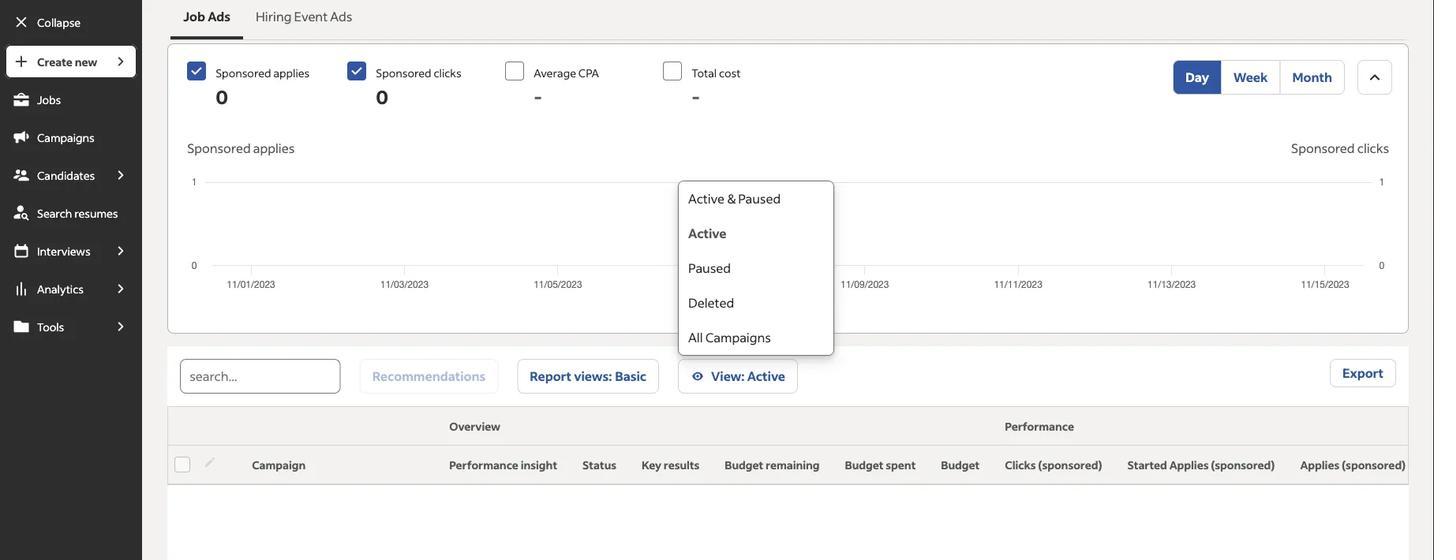 Task type: locate. For each thing, give the bounding box(es) containing it.
ads
[[208, 8, 231, 24], [330, 8, 352, 24]]

cost
[[719, 66, 741, 80]]

1 horizontal spatial performance
[[1006, 420, 1075, 434]]

applies down sponsored applies 0
[[253, 140, 295, 156]]

0 horizontal spatial budget
[[725, 458, 764, 473]]

paused up deleted on the bottom of page
[[689, 260, 731, 276]]

budget spent
[[846, 458, 916, 473]]

1 horizontal spatial applies
[[1301, 458, 1340, 473]]

search... field
[[180, 359, 341, 394]]

0 horizontal spatial (sponsored)
[[1039, 458, 1103, 473]]

tab list containing job ads
[[168, 0, 1410, 43]]

1 horizontal spatial -
[[692, 84, 700, 109]]

(sponsored)
[[1039, 458, 1103, 473], [1212, 458, 1276, 473], [1343, 458, 1407, 473]]

2 - from the left
[[692, 84, 700, 109]]

budget
[[725, 458, 764, 473], [846, 458, 884, 473], [942, 458, 980, 473]]

performance for performance insight
[[450, 458, 519, 473]]

- down total
[[692, 84, 700, 109]]

view: active button
[[678, 359, 798, 394]]

active left & at top
[[689, 191, 725, 207]]

export button
[[1331, 359, 1397, 388]]

clicks
[[434, 66, 462, 80], [1358, 140, 1390, 156]]

sponsored clicks 0
[[376, 66, 462, 109]]

clicks (sponsored)
[[1006, 458, 1103, 473]]

campaigns up 'candidates'
[[37, 130, 95, 145]]

sponsored inside sponsored applies 0
[[216, 66, 271, 80]]

applies down hiring event ads button
[[274, 66, 310, 80]]

- inside total cost -
[[692, 84, 700, 109]]

campaigns
[[37, 130, 95, 145], [706, 330, 771, 346]]

interviews
[[37, 244, 91, 258]]

0 vertical spatial paused
[[739, 191, 781, 207]]

sponsored applies 0
[[216, 66, 310, 109]]

applies
[[1170, 458, 1209, 473], [1301, 458, 1340, 473]]

resumes
[[74, 206, 118, 220]]

applies
[[274, 66, 310, 80], [253, 140, 295, 156]]

applies inside sponsored applies 0
[[274, 66, 310, 80]]

1 horizontal spatial budget
[[846, 458, 884, 473]]

hiring
[[256, 8, 292, 24]]

0 inside sponsored applies 0
[[216, 84, 228, 109]]

0 horizontal spatial campaigns
[[37, 130, 95, 145]]

1 vertical spatial applies
[[253, 140, 295, 156]]

paused
[[739, 191, 781, 207], [689, 260, 731, 276]]

- inside "average cpa -"
[[534, 84, 543, 109]]

(sponsored) for clicks (sponsored)
[[1039, 458, 1103, 473]]

views:
[[574, 368, 612, 385]]

2 applies from the left
[[1301, 458, 1340, 473]]

1 horizontal spatial clicks
[[1358, 140, 1390, 156]]

0 horizontal spatial clicks
[[434, 66, 462, 80]]

None checkbox
[[348, 62, 367, 81], [506, 62, 525, 81], [348, 62, 367, 81], [506, 62, 525, 81]]

0 horizontal spatial performance
[[450, 458, 519, 473]]

paused inside "menu item"
[[689, 260, 731, 276]]

active & paused
[[689, 191, 781, 207]]

campaign
[[252, 458, 306, 473]]

basic
[[615, 368, 647, 385]]

campaigns link
[[5, 120, 138, 155]]

sponsored for sponsored applies
[[187, 140, 251, 156]]

export
[[1343, 365, 1384, 381]]

3 (sponsored) from the left
[[1343, 458, 1407, 473]]

average
[[534, 66, 577, 80]]

analytics
[[37, 282, 84, 296]]

spent
[[886, 458, 916, 473]]

sponsored for sponsored applies 0
[[216, 66, 271, 80]]

1 (sponsored) from the left
[[1039, 458, 1103, 473]]

0 vertical spatial campaigns
[[37, 130, 95, 145]]

clicks inside sponsored clicks 0
[[434, 66, 462, 80]]

budget for budget remaining
[[725, 458, 764, 473]]

started
[[1128, 458, 1168, 473]]

1 vertical spatial performance
[[450, 458, 519, 473]]

hide chart image
[[1366, 68, 1385, 87]]

0 vertical spatial clicks
[[434, 66, 462, 80]]

event
[[294, 8, 328, 24]]

0 horizontal spatial ads
[[208, 8, 231, 24]]

sponsored clicks
[[1292, 140, 1390, 156]]

1 vertical spatial campaigns
[[706, 330, 771, 346]]

performance down "overview"
[[450, 458, 519, 473]]

1 horizontal spatial 0
[[376, 84, 389, 109]]

active
[[689, 191, 725, 207], [689, 225, 727, 242], [748, 368, 786, 385]]

ads inside job ads button
[[208, 8, 231, 24]]

paused inside menu item
[[739, 191, 781, 207]]

search resumes
[[37, 206, 118, 220]]

performance up clicks (sponsored)
[[1006, 420, 1075, 434]]

3 budget from the left
[[942, 458, 980, 473]]

- for average cpa -
[[534, 84, 543, 109]]

performance
[[1006, 420, 1075, 434], [450, 458, 519, 473]]

active right view:
[[748, 368, 786, 385]]

2 ads from the left
[[330, 8, 352, 24]]

day button
[[1174, 60, 1222, 95]]

jobs
[[37, 92, 61, 107]]

tab list
[[168, 0, 1410, 43]]

1 budget from the left
[[725, 458, 764, 473]]

sponsored inside sponsored clicks 0
[[376, 66, 432, 80]]

-
[[534, 84, 543, 109], [692, 84, 700, 109]]

2 vertical spatial active
[[748, 368, 786, 385]]

campaigns up view: active dropdown button
[[706, 330, 771, 346]]

tools
[[37, 320, 64, 334]]

0 inside sponsored clicks 0
[[376, 84, 389, 109]]

0 vertical spatial active
[[689, 191, 725, 207]]

active inside menu item
[[689, 191, 725, 207]]

2 horizontal spatial (sponsored)
[[1343, 458, 1407, 473]]

deleted
[[689, 295, 735, 311]]

active for active & paused
[[689, 191, 725, 207]]

1 0 from the left
[[216, 84, 228, 109]]

0 for sponsored applies 0
[[216, 84, 228, 109]]

0
[[216, 84, 228, 109], [376, 84, 389, 109]]

key
[[642, 458, 662, 473]]

report
[[530, 368, 572, 385]]

2 0 from the left
[[376, 84, 389, 109]]

report views: basic
[[530, 368, 647, 385]]

1 vertical spatial active
[[689, 225, 727, 242]]

ads right event
[[330, 8, 352, 24]]

&
[[728, 191, 736, 207]]

total
[[692, 66, 717, 80]]

group
[[1174, 60, 1346, 95]]

campaigns inside menu item
[[706, 330, 771, 346]]

0 horizontal spatial paused
[[689, 260, 731, 276]]

1 horizontal spatial ads
[[330, 8, 352, 24]]

0 vertical spatial performance
[[1006, 420, 1075, 434]]

1 horizontal spatial (sponsored)
[[1212, 458, 1276, 473]]

month
[[1293, 69, 1333, 85]]

interviews link
[[5, 234, 104, 269]]

2 horizontal spatial budget
[[942, 458, 980, 473]]

1 vertical spatial clicks
[[1358, 140, 1390, 156]]

1 ads from the left
[[208, 8, 231, 24]]

None checkbox
[[187, 62, 206, 81], [664, 62, 683, 81], [187, 62, 206, 81], [664, 62, 683, 81]]

edit image
[[203, 456, 217, 470]]

day
[[1186, 69, 1210, 85]]

collapse button
[[5, 5, 138, 39]]

ads right job
[[208, 8, 231, 24]]

1 - from the left
[[534, 84, 543, 109]]

budget left spent
[[846, 458, 884, 473]]

budget left remaining in the right bottom of the page
[[725, 458, 764, 473]]

paused right & at top
[[739, 191, 781, 207]]

0 vertical spatial applies
[[274, 66, 310, 80]]

0 horizontal spatial -
[[534, 84, 543, 109]]

active down active & paused
[[689, 225, 727, 242]]

0 horizontal spatial 0
[[216, 84, 228, 109]]

2 budget from the left
[[846, 458, 884, 473]]

0 horizontal spatial applies
[[1170, 458, 1209, 473]]

tools link
[[5, 310, 104, 344]]

1 horizontal spatial paused
[[739, 191, 781, 207]]

deleted menu item
[[679, 286, 834, 321]]

analytics link
[[5, 272, 104, 306]]

1 vertical spatial paused
[[689, 260, 731, 276]]

budget right spent
[[942, 458, 980, 473]]

active & paused menu item
[[679, 182, 834, 216]]

create new link
[[5, 44, 104, 79]]

hiring event ads
[[256, 8, 352, 24]]

- for total cost -
[[692, 84, 700, 109]]

- down the average
[[534, 84, 543, 109]]

status
[[583, 458, 617, 473]]

1 horizontal spatial campaigns
[[706, 330, 771, 346]]

create new
[[37, 54, 97, 69]]

menu bar
[[0, 44, 142, 561]]

sponsored
[[216, 66, 271, 80], [376, 66, 432, 80], [187, 140, 251, 156], [1292, 140, 1356, 156]]



Task type: vqa. For each thing, say whether or not it's contained in the screenshot.
Detailed report
no



Task type: describe. For each thing, give the bounding box(es) containing it.
cpa
[[579, 66, 599, 80]]

collapse
[[37, 15, 81, 29]]

hiring event ads button
[[243, 0, 365, 39]]

budget remaining
[[725, 458, 820, 473]]

active for active
[[689, 225, 727, 242]]

search
[[37, 206, 72, 220]]

week
[[1234, 69, 1269, 85]]

menu bar containing create new
[[0, 44, 142, 561]]

all campaigns
[[689, 330, 771, 346]]

month button
[[1281, 60, 1346, 95]]

group containing day
[[1174, 60, 1346, 95]]

budget for budget spent
[[846, 458, 884, 473]]

view:
[[712, 368, 745, 385]]

started applies (sponsored)
[[1128, 458, 1276, 473]]

applies for sponsored applies
[[253, 140, 295, 156]]

remaining
[[766, 458, 820, 473]]

all campaigns menu item
[[679, 321, 834, 355]]

job
[[183, 8, 205, 24]]

key results
[[642, 458, 700, 473]]

job ads
[[183, 8, 231, 24]]

overview
[[450, 420, 501, 434]]

applies (sponsored)
[[1301, 458, 1407, 473]]

sponsored for sponsored clicks
[[1292, 140, 1356, 156]]

create
[[37, 54, 73, 69]]

candidates link
[[5, 158, 104, 193]]

(sponsored) for applies (sponsored)
[[1343, 458, 1407, 473]]

clicks for sponsored clicks
[[1358, 140, 1390, 156]]

active inside dropdown button
[[748, 368, 786, 385]]

jobs link
[[5, 82, 138, 117]]

ads inside hiring event ads button
[[330, 8, 352, 24]]

performance insight
[[450, 458, 558, 473]]

job ads button
[[171, 0, 243, 39]]

0 for sponsored clicks 0
[[376, 84, 389, 109]]

week button
[[1222, 60, 1281, 95]]

new
[[75, 54, 97, 69]]

insight
[[521, 458, 558, 473]]

clicks
[[1006, 458, 1037, 473]]

performance for performance
[[1006, 420, 1075, 434]]

results
[[664, 458, 700, 473]]

applies for sponsored applies 0
[[274, 66, 310, 80]]

candidates
[[37, 168, 95, 182]]

total cost -
[[692, 66, 741, 109]]

sponsored applies
[[187, 140, 295, 156]]

1 applies from the left
[[1170, 458, 1209, 473]]

view: active
[[712, 368, 786, 385]]

clicks for sponsored clicks 0
[[434, 66, 462, 80]]

paused menu item
[[679, 251, 834, 286]]

all
[[689, 330, 703, 346]]

sponsored for sponsored clicks 0
[[376, 66, 432, 80]]

search resumes link
[[5, 196, 138, 231]]

2 (sponsored) from the left
[[1212, 458, 1276, 473]]

average cpa -
[[534, 66, 599, 109]]



